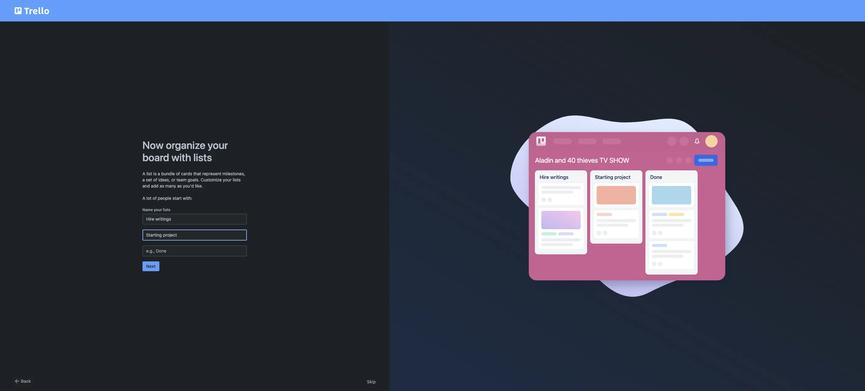 Task type: vqa. For each thing, say whether or not it's contained in the screenshot.
Stretch cards:
no



Task type: locate. For each thing, give the bounding box(es) containing it.
cards
[[181, 171, 192, 177]]

0 horizontal spatial and
[[142, 184, 150, 189]]

lists
[[193, 151, 212, 164], [233, 178, 241, 183], [163, 208, 170, 213]]

a left "lot"
[[142, 196, 145, 201]]

tv
[[600, 157, 608, 165]]

a left set
[[142, 178, 145, 183]]

lists down milestones, at the top left of the page
[[233, 178, 241, 183]]

lists up that
[[193, 151, 212, 164]]

0 vertical spatial a
[[142, 171, 145, 177]]

1 vertical spatial a
[[142, 196, 145, 201]]

aladin
[[535, 157, 553, 165]]

of
[[176, 171, 180, 177], [153, 178, 157, 183], [153, 196, 157, 201]]

of right "lot"
[[153, 196, 157, 201]]

e.g., Doing text field
[[142, 230, 247, 241]]

e.g., Done text field
[[142, 246, 247, 257]]

and down set
[[142, 184, 150, 189]]

0 vertical spatial a
[[158, 171, 160, 177]]

a for a lot of people start with:
[[142, 196, 145, 201]]

thieves
[[577, 157, 598, 165]]

0 horizontal spatial as
[[160, 184, 164, 189]]

2 a from the top
[[142, 196, 145, 201]]

lists down a lot of people start with:
[[163, 208, 170, 213]]

starting
[[595, 175, 613, 180]]

1 vertical spatial and
[[142, 184, 150, 189]]

many
[[165, 184, 176, 189]]

2 vertical spatial your
[[154, 208, 162, 213]]

1 horizontal spatial and
[[555, 157, 566, 165]]

1 a from the top
[[142, 171, 145, 177]]

1 horizontal spatial a
[[158, 171, 160, 177]]

and
[[555, 157, 566, 165], [142, 184, 150, 189]]

a
[[158, 171, 160, 177], [142, 178, 145, 183]]

your
[[208, 139, 228, 151], [223, 178, 232, 183], [154, 208, 162, 213]]

of up team
[[176, 171, 180, 177]]

board
[[142, 151, 169, 164]]

a right is at the left of the page
[[158, 171, 160, 177]]

lists inside the now organize your board with lists
[[193, 151, 212, 164]]

0 horizontal spatial lists
[[163, 208, 170, 213]]

2 horizontal spatial lists
[[233, 178, 241, 183]]

2 vertical spatial lists
[[163, 208, 170, 213]]

and inside a list is a bundle of cards that represent milestones, a set of ideas, or team goals. customize your lists and add as many as you'd like.
[[142, 184, 150, 189]]

1 vertical spatial your
[[223, 178, 232, 183]]

as down ideas,
[[160, 184, 164, 189]]

skip
[[367, 380, 376, 385]]

that
[[193, 171, 201, 177]]

back button
[[14, 378, 31, 386]]

starting project
[[595, 175, 631, 180]]

customize
[[201, 178, 222, 183]]

0 vertical spatial lists
[[193, 151, 212, 164]]

is
[[153, 171, 157, 177]]

as
[[160, 184, 164, 189], [177, 184, 182, 189]]

and left 40
[[555, 157, 566, 165]]

with
[[172, 151, 191, 164]]

1 vertical spatial lists
[[233, 178, 241, 183]]

of down is at the left of the page
[[153, 178, 157, 183]]

1 vertical spatial of
[[153, 178, 157, 183]]

aladin and 40 thieves tv show
[[535, 157, 630, 165]]

a left list
[[142, 171, 145, 177]]

1 horizontal spatial lists
[[193, 151, 212, 164]]

a
[[142, 171, 145, 177], [142, 196, 145, 201]]

0 vertical spatial your
[[208, 139, 228, 151]]

your right name
[[154, 208, 162, 213]]

2 vertical spatial of
[[153, 196, 157, 201]]

1 vertical spatial a
[[142, 178, 145, 183]]

your up represent
[[208, 139, 228, 151]]

0 horizontal spatial a
[[142, 178, 145, 183]]

start
[[173, 196, 182, 201]]

name your lists
[[142, 208, 170, 213]]

now organize your board with lists
[[142, 139, 228, 164]]

trello image
[[535, 135, 548, 148]]

1 horizontal spatial as
[[177, 184, 182, 189]]

as down team
[[177, 184, 182, 189]]

your down milestones, at the top left of the page
[[223, 178, 232, 183]]

a inside a list is a bundle of cards that represent milestones, a set of ideas, or team goals. customize your lists and add as many as you'd like.
[[142, 171, 145, 177]]



Task type: describe. For each thing, give the bounding box(es) containing it.
hire writings
[[540, 175, 569, 180]]

your inside a list is a bundle of cards that represent milestones, a set of ideas, or team goals. customize your lists and add as many as you'd like.
[[223, 178, 232, 183]]

project
[[615, 175, 631, 180]]

lists inside a list is a bundle of cards that represent milestones, a set of ideas, or team goals. customize your lists and add as many as you'd like.
[[233, 178, 241, 183]]

bundle
[[161, 171, 175, 177]]

hire
[[540, 175, 549, 180]]

like.
[[195, 184, 203, 189]]

a list is a bundle of cards that represent milestones, a set of ideas, or team goals. customize your lists and add as many as you'd like.
[[142, 171, 245, 189]]

with:
[[183, 196, 192, 201]]

0 vertical spatial and
[[555, 157, 566, 165]]

trello image
[[14, 4, 50, 18]]

a for a list is a bundle of cards that represent milestones, a set of ideas, or team goals. customize your lists and add as many as you'd like.
[[142, 171, 145, 177]]

a lot of people start with:
[[142, 196, 192, 201]]

1 as from the left
[[160, 184, 164, 189]]

goals.
[[188, 178, 200, 183]]

Name your lists text field
[[142, 214, 247, 225]]

next button
[[142, 262, 159, 272]]

represent
[[202, 171, 221, 177]]

ideas,
[[158, 178, 170, 183]]

lot
[[146, 196, 152, 201]]

back
[[21, 379, 31, 385]]

or
[[171, 178, 175, 183]]

your inside the now organize your board with lists
[[208, 139, 228, 151]]

show
[[610, 157, 630, 165]]

name
[[142, 208, 153, 213]]

40
[[568, 157, 576, 165]]

milestones,
[[223, 171, 245, 177]]

2 as from the left
[[177, 184, 182, 189]]

team
[[177, 178, 187, 183]]

add
[[151, 184, 159, 189]]

skip button
[[367, 380, 376, 386]]

writings
[[550, 175, 569, 180]]

list
[[146, 171, 152, 177]]

now
[[142, 139, 164, 151]]

next
[[146, 264, 156, 269]]

people
[[158, 196, 171, 201]]

0 vertical spatial of
[[176, 171, 180, 177]]

you'd
[[183, 184, 194, 189]]

organize
[[166, 139, 205, 151]]

set
[[146, 178, 152, 183]]

done
[[650, 175, 662, 180]]



